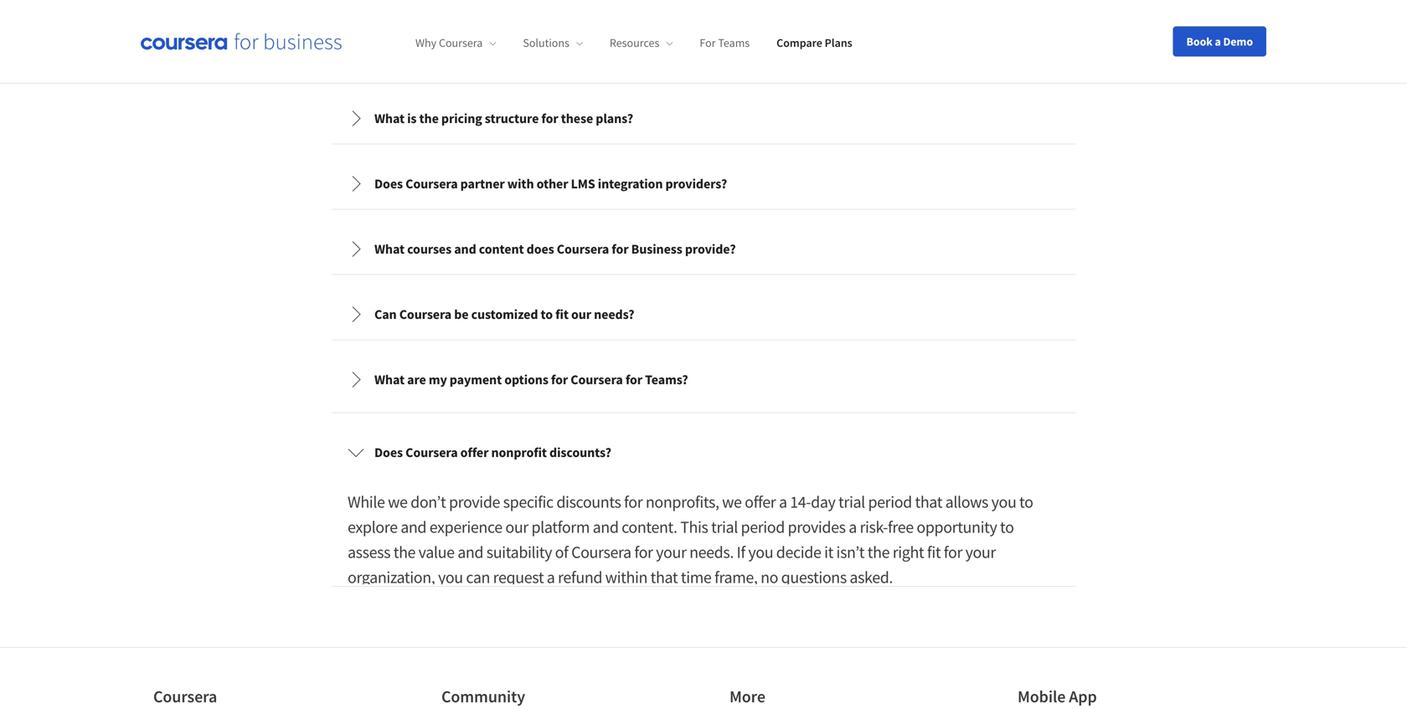 Task type: vqa. For each thing, say whether or not it's contained in the screenshot.
"What" in What is the pricing structure for these plans? dropdown button
yes



Task type: describe. For each thing, give the bounding box(es) containing it.
and down discounts
[[593, 510, 619, 531]]

free
[[888, 510, 914, 531]]

no
[[761, 561, 778, 582]]

business
[[631, 241, 682, 258]]

courses
[[407, 241, 452, 258]]

the inside dropdown button
[[419, 110, 439, 127]]

risk-
[[860, 510, 888, 531]]

a left risk-
[[849, 510, 857, 531]]

payment
[[450, 372, 502, 388]]

these
[[561, 110, 593, 127]]

what for what are my payment options for coursera for teams?
[[374, 372, 405, 388]]

coursera up don't
[[406, 438, 458, 455]]

integration
[[598, 176, 663, 192]]

2 horizontal spatial the
[[868, 535, 890, 556]]

is
[[407, 110, 417, 127]]

it
[[824, 535, 833, 556]]

day
[[811, 485, 836, 506]]

platform
[[531, 510, 590, 531]]

provide
[[449, 485, 500, 506]]

needs.
[[689, 535, 734, 556]]

request
[[493, 561, 544, 582]]

nonprofit
[[491, 438, 547, 455]]

compare plans link
[[777, 35, 852, 50]]

structure
[[485, 110, 539, 127]]

1 we from the left
[[388, 485, 408, 506]]

for
[[700, 35, 716, 50]]

what are my payment options for coursera for teams?
[[374, 372, 688, 388]]

plans?
[[596, 110, 633, 127]]

specific
[[503, 485, 553, 506]]

while
[[348, 485, 385, 506]]

if
[[737, 535, 745, 556]]

decide
[[776, 535, 821, 556]]

provides
[[788, 510, 846, 531]]

demo
[[1223, 34, 1253, 49]]

and down don't
[[401, 510, 426, 531]]

allows
[[945, 485, 988, 506]]

14-
[[790, 485, 811, 506]]

does for does coursera offer nonprofit discounts?
[[374, 438, 403, 455]]

nonprofits,
[[646, 485, 719, 506]]

what is the pricing structure for these plans? button
[[334, 95, 1073, 142]]

a left 14- at the right bottom
[[779, 485, 787, 506]]

my
[[429, 372, 447, 388]]

a inside button
[[1215, 34, 1221, 49]]

to inside can coursera be customized to fit our needs? dropdown button
[[541, 306, 553, 323]]

for down "content."
[[634, 535, 653, 556]]

what is the pricing structure for these plans?
[[374, 110, 633, 127]]

1 horizontal spatial trial
[[839, 485, 865, 506]]

coursera left partner on the top left of page
[[406, 176, 458, 192]]

does coursera partner with other lms integration providers?
[[374, 176, 727, 192]]

organization,
[[348, 561, 435, 582]]

coursera right does
[[557, 241, 609, 258]]

offer inside while we don't provide specific discounts for nonprofits, we offer a 14-day trial period that allows you to explore and experience our platform and content. this trial period provides a risk-free opportunity to assess the value and suitability of coursera for your needs. if you decide it isn't the right fit for your organization, you can request a refund within that time frame, no questions asked.
[[745, 485, 776, 506]]

with
[[507, 176, 534, 192]]

why coursera link
[[415, 35, 496, 50]]

plans
[[825, 35, 852, 50]]

1 horizontal spatial to
[[1000, 510, 1014, 531]]

why coursera
[[415, 35, 483, 50]]

partner
[[460, 176, 505, 192]]

for teams
[[700, 35, 750, 50]]

for right the options at the bottom left of page
[[551, 372, 568, 388]]

provide?
[[685, 241, 736, 258]]

2 your from the left
[[965, 535, 996, 556]]

content
[[479, 241, 524, 258]]

coursera inside while we don't provide specific discounts for nonprofits, we offer a 14-day trial period that allows you to explore and experience our platform and content. this trial period provides a risk-free opportunity to assess the value and suitability of coursera for your needs. if you decide it isn't the right fit for your organization, you can request a refund within that time frame, no questions asked.
[[571, 535, 631, 556]]

can coursera be customized to fit our needs?
[[374, 306, 635, 323]]

can coursera be customized to fit our needs? button
[[334, 291, 1073, 338]]

explore
[[348, 510, 398, 531]]

what for what courses and content does coursera for business provide?
[[374, 241, 405, 258]]

teams?
[[645, 372, 688, 388]]

customized
[[471, 306, 538, 323]]

book
[[1187, 34, 1213, 49]]

0 horizontal spatial the
[[393, 535, 416, 556]]

can
[[374, 306, 397, 323]]

other
[[537, 176, 568, 192]]

discounts
[[556, 485, 621, 506]]

for inside what courses and content does coursera for business provide? dropdown button
[[612, 241, 629, 258]]

value
[[419, 535, 455, 556]]

1 vertical spatial that
[[651, 561, 678, 582]]

isn't
[[836, 535, 865, 556]]

does
[[527, 241, 554, 258]]

right
[[893, 535, 924, 556]]

fit inside dropdown button
[[555, 306, 569, 323]]

content.
[[622, 510, 677, 531]]



Task type: locate. For each thing, give the bounding box(es) containing it.
offer left 14- at the right bottom
[[745, 485, 776, 506]]

a
[[1215, 34, 1221, 49], [779, 485, 787, 506], [849, 510, 857, 531], [547, 561, 555, 582]]

pricing
[[441, 110, 482, 127]]

what inside what are my payment options for coursera for teams? dropdown button
[[374, 372, 405, 388]]

3 what from the top
[[374, 372, 405, 388]]

what courses and content does coursera for business provide? button
[[334, 226, 1073, 273]]

fit inside while we don't provide specific discounts for nonprofits, we offer a 14-day trial period that allows you to explore and experience our platform and content. this trial period provides a risk-free opportunity to assess the value and suitability of coursera for your needs. if you decide it isn't the right fit for your organization, you can request a refund within that time frame, no questions asked.
[[927, 535, 941, 556]]

and right the courses
[[454, 241, 476, 258]]

book a demo button
[[1173, 26, 1267, 57]]

0 vertical spatial fit
[[555, 306, 569, 323]]

frame,
[[715, 561, 758, 582]]

1 horizontal spatial your
[[965, 535, 996, 556]]

trial up needs.
[[711, 510, 738, 531]]

0 horizontal spatial fit
[[555, 306, 569, 323]]

don't
[[411, 485, 446, 506]]

coursera down needs?
[[571, 372, 623, 388]]

0 horizontal spatial we
[[388, 485, 408, 506]]

coursera right "why"
[[439, 35, 483, 50]]

2 vertical spatial you
[[438, 561, 463, 582]]

period up if
[[741, 510, 785, 531]]

2 we from the left
[[722, 485, 742, 506]]

0 vertical spatial to
[[541, 306, 553, 323]]

refund
[[558, 561, 602, 582]]

needs?
[[594, 306, 635, 323]]

we right 'nonprofits,' at the bottom of the page
[[722, 485, 742, 506]]

0 horizontal spatial offer
[[460, 438, 489, 455]]

providers?
[[665, 176, 727, 192]]

we left don't
[[388, 485, 408, 506]]

and
[[454, 241, 476, 258], [401, 510, 426, 531], [593, 510, 619, 531], [458, 535, 483, 556]]

compare plans
[[777, 35, 852, 50]]

1 does from the top
[[374, 176, 403, 192]]

suitability
[[486, 535, 552, 556]]

1 your from the left
[[656, 535, 686, 556]]

0 horizontal spatial period
[[741, 510, 785, 531]]

for down 'opportunity'
[[944, 535, 962, 556]]

a left refund
[[547, 561, 555, 582]]

0 horizontal spatial that
[[651, 561, 678, 582]]

period
[[868, 485, 912, 506], [741, 510, 785, 531]]

for up "content."
[[624, 485, 643, 506]]

for
[[541, 110, 558, 127], [612, 241, 629, 258], [551, 372, 568, 388], [626, 372, 643, 388], [624, 485, 643, 506], [634, 535, 653, 556], [944, 535, 962, 556]]

the
[[419, 110, 439, 127], [393, 535, 416, 556], [868, 535, 890, 556]]

within
[[605, 561, 648, 582]]

that
[[915, 485, 942, 506], [651, 561, 678, 582]]

what for what is the pricing structure for these plans?
[[374, 110, 405, 127]]

2 horizontal spatial to
[[1019, 485, 1033, 506]]

you
[[991, 485, 1016, 506], [748, 535, 773, 556], [438, 561, 463, 582]]

1 what from the top
[[374, 110, 405, 127]]

resources link
[[610, 35, 673, 50]]

0 vertical spatial period
[[868, 485, 912, 506]]

does coursera offer nonprofit discounts?
[[374, 438, 611, 455]]

your
[[656, 535, 686, 556], [965, 535, 996, 556]]

for left the teams? on the left bottom
[[626, 372, 643, 388]]

1 horizontal spatial that
[[915, 485, 942, 506]]

0 vertical spatial offer
[[460, 438, 489, 455]]

to
[[541, 306, 553, 323], [1019, 485, 1033, 506], [1000, 510, 1014, 531]]

fit right right
[[927, 535, 941, 556]]

discounts?
[[550, 438, 611, 455]]

for teams link
[[700, 35, 750, 50]]

1 horizontal spatial our
[[571, 306, 591, 323]]

1 horizontal spatial the
[[419, 110, 439, 127]]

a right book on the right top of page
[[1215, 34, 1221, 49]]

we
[[388, 485, 408, 506], [722, 485, 742, 506]]

and down experience
[[458, 535, 483, 556]]

what left is at the top left of page
[[374, 110, 405, 127]]

2 horizontal spatial you
[[991, 485, 1016, 506]]

your down 'opportunity'
[[965, 535, 996, 556]]

teams
[[718, 35, 750, 50]]

offer inside dropdown button
[[460, 438, 489, 455]]

1 horizontal spatial fit
[[927, 535, 941, 556]]

compare
[[777, 35, 822, 50]]

0 vertical spatial you
[[991, 485, 1016, 506]]

0 horizontal spatial you
[[438, 561, 463, 582]]

coursera up refund
[[571, 535, 631, 556]]

opportunity
[[917, 510, 997, 531]]

1 vertical spatial our
[[505, 510, 528, 531]]

can
[[466, 561, 490, 582]]

our inside while we don't provide specific discounts for nonprofits, we offer a 14-day trial period that allows you to explore and experience our platform and content. this trial period provides a risk-free opportunity to assess the value and suitability of coursera for your needs. if you decide it isn't the right fit for your organization, you can request a refund within that time frame, no questions asked.
[[505, 510, 528, 531]]

1 vertical spatial to
[[1019, 485, 1033, 506]]

resources
[[610, 35, 660, 50]]

does coursera offer nonprofit discounts? button
[[334, 423, 1073, 470]]

time
[[681, 561, 712, 582]]

lms
[[571, 176, 595, 192]]

our left needs?
[[571, 306, 591, 323]]

0 vertical spatial what
[[374, 110, 405, 127]]

what
[[374, 110, 405, 127], [374, 241, 405, 258], [374, 372, 405, 388]]

the right is at the top left of page
[[419, 110, 439, 127]]

offer
[[460, 438, 489, 455], [745, 485, 776, 506]]

for inside what is the pricing structure for these plans? dropdown button
[[541, 110, 558, 127]]

for left business
[[612, 241, 629, 258]]

0 horizontal spatial your
[[656, 535, 686, 556]]

that left "time"
[[651, 561, 678, 582]]

while we don't provide specific discounts for nonprofits, we offer a 14-day trial period that allows you to explore and experience our platform and content. this trial period provides a risk-free opportunity to assess the value and suitability of coursera for your needs. if you decide it isn't the right fit for your organization, you can request a refund within that time frame, no questions asked.
[[348, 485, 1033, 582]]

you right if
[[748, 535, 773, 556]]

does for does coursera partner with other lms integration providers?
[[374, 176, 403, 192]]

0 horizontal spatial trial
[[711, 510, 738, 531]]

1 vertical spatial what
[[374, 241, 405, 258]]

2 vertical spatial what
[[374, 372, 405, 388]]

options
[[504, 372, 549, 388]]

2 does from the top
[[374, 438, 403, 455]]

are
[[407, 372, 426, 388]]

experience
[[429, 510, 502, 531]]

to right 'opportunity'
[[1000, 510, 1014, 531]]

fit left needs?
[[555, 306, 569, 323]]

does
[[374, 176, 403, 192], [374, 438, 403, 455]]

and inside dropdown button
[[454, 241, 476, 258]]

trial right day
[[839, 485, 865, 506]]

what left are
[[374, 372, 405, 388]]

what inside what courses and content does coursera for business provide? dropdown button
[[374, 241, 405, 258]]

period up free
[[868, 485, 912, 506]]

you right allows at right bottom
[[991, 485, 1016, 506]]

assess
[[348, 535, 390, 556]]

0 vertical spatial trial
[[839, 485, 865, 506]]

0 vertical spatial that
[[915, 485, 942, 506]]

0 horizontal spatial our
[[505, 510, 528, 531]]

what left the courses
[[374, 241, 405, 258]]

what are my payment options for coursera for teams? button
[[334, 356, 1073, 403]]

1 vertical spatial period
[[741, 510, 785, 531]]

coursera left be
[[399, 306, 452, 323]]

that up 'opportunity'
[[915, 485, 942, 506]]

1 horizontal spatial you
[[748, 535, 773, 556]]

coursera
[[439, 35, 483, 50], [406, 176, 458, 192], [557, 241, 609, 258], [399, 306, 452, 323], [571, 372, 623, 388], [406, 438, 458, 455], [571, 535, 631, 556]]

our up the suitability in the bottom left of the page
[[505, 510, 528, 531]]

0 vertical spatial does
[[374, 176, 403, 192]]

fit
[[555, 306, 569, 323], [927, 535, 941, 556]]

our
[[571, 306, 591, 323], [505, 510, 528, 531]]

0 horizontal spatial to
[[541, 306, 553, 323]]

asked.
[[850, 561, 893, 582]]

this
[[680, 510, 708, 531]]

what courses and content does coursera for business provide?
[[374, 241, 736, 258]]

the down risk-
[[868, 535, 890, 556]]

does coursera partner with other lms integration providers? button
[[334, 160, 1073, 207]]

0 vertical spatial our
[[571, 306, 591, 323]]

your down "content."
[[656, 535, 686, 556]]

you left can
[[438, 561, 463, 582]]

2 vertical spatial to
[[1000, 510, 1014, 531]]

1 vertical spatial offer
[[745, 485, 776, 506]]

to right customized
[[541, 306, 553, 323]]

what inside what is the pricing structure for these plans? dropdown button
[[374, 110, 405, 127]]

coursera for business image
[[141, 33, 342, 50]]

trial
[[839, 485, 865, 506], [711, 510, 738, 531]]

to right allows at right bottom
[[1019, 485, 1033, 506]]

1 horizontal spatial we
[[722, 485, 742, 506]]

for left these at the left of the page
[[541, 110, 558, 127]]

solutions
[[523, 35, 570, 50]]

of
[[555, 535, 568, 556]]

offer left the nonprofit
[[460, 438, 489, 455]]

1 vertical spatial trial
[[711, 510, 738, 531]]

1 vertical spatial fit
[[927, 535, 941, 556]]

solutions link
[[523, 35, 583, 50]]

book a demo
[[1187, 34, 1253, 49]]

be
[[454, 306, 469, 323]]

1 horizontal spatial offer
[[745, 485, 776, 506]]

1 vertical spatial you
[[748, 535, 773, 556]]

2 what from the top
[[374, 241, 405, 258]]

our inside can coursera be customized to fit our needs? dropdown button
[[571, 306, 591, 323]]

1 vertical spatial does
[[374, 438, 403, 455]]

the up 'organization,'
[[393, 535, 416, 556]]

questions
[[781, 561, 847, 582]]

why
[[415, 35, 437, 50]]

1 horizontal spatial period
[[868, 485, 912, 506]]



